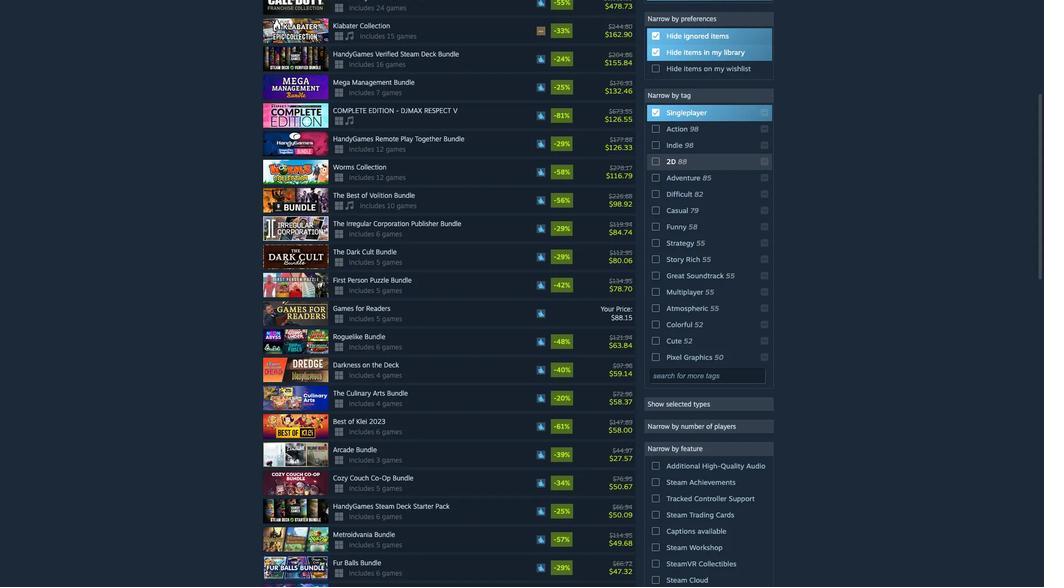 Task type: vqa. For each thing, say whether or not it's contained in the screenshot.


Task type: locate. For each thing, give the bounding box(es) containing it.
wishlist
[[726, 64, 751, 73]]

captions available
[[667, 527, 727, 536]]

2023
[[369, 418, 386, 426]]

52 right cute
[[684, 337, 693, 345]]

4 narrow from the top
[[648, 445, 670, 453]]

3 handygames from the top
[[333, 503, 373, 511]]

None text field
[[650, 369, 765, 383]]

6 up the
[[376, 343, 380, 351]]

captions
[[667, 527, 696, 536]]

collection for worms collection
[[356, 163, 386, 171]]

5 down puzzle
[[376, 287, 380, 295]]

by left preferences
[[672, 15, 679, 23]]

0 vertical spatial 25%
[[557, 83, 570, 91]]

2 by from the top
[[672, 91, 679, 100]]

of left players
[[706, 423, 713, 431]]

hide ignored items
[[667, 32, 729, 40]]

includes 6 games down fur balls bundle
[[349, 569, 402, 578]]

the for $84.74
[[333, 220, 344, 228]]

1 horizontal spatial on
[[704, 64, 712, 73]]

5 down metroidvania bundle
[[376, 541, 380, 549]]

handygames remote play together bundle
[[333, 135, 464, 143]]

includes 5 games down metroidvania bundle
[[349, 541, 402, 549]]

includes for $58.00
[[349, 428, 374, 436]]

2 vertical spatial deck
[[396, 503, 411, 511]]

darkness
[[333, 361, 361, 369]]

includes down management
[[349, 89, 374, 97]]

tracked
[[667, 494, 692, 503]]

multiplayer
[[667, 288, 703, 296]]

includes 5 games down the cult
[[349, 258, 402, 267]]

trading
[[689, 511, 714, 519]]

my left wishlist
[[714, 64, 724, 73]]

0 vertical spatial on
[[704, 64, 712, 73]]

handygames
[[333, 50, 373, 58], [333, 135, 373, 143], [333, 503, 373, 511]]

steam down tracked at the right
[[667, 511, 687, 519]]

4 for $59.14
[[376, 371, 380, 380]]

1 narrow from the top
[[648, 15, 670, 23]]

1 hide from the top
[[667, 32, 682, 40]]

remote
[[375, 135, 399, 143]]

items down hide items in my library
[[684, 64, 702, 73]]

3 by from the top
[[672, 423, 679, 431]]

12 down the remote
[[376, 145, 384, 153]]

5 5 from the top
[[376, 541, 380, 549]]

items for in
[[684, 48, 702, 57]]

-29% down -57%
[[554, 564, 570, 572]]

29% down 57%
[[557, 564, 570, 572]]

4 for $58.37
[[376, 400, 380, 408]]

- for $58.37
[[554, 394, 557, 402]]

steam workshop
[[667, 543, 723, 552]]

58
[[689, 222, 698, 231]]

collection right worms
[[356, 163, 386, 171]]

the best of volition bundle
[[333, 191, 415, 200]]

includes 4 games for $58.37
[[349, 400, 402, 408]]

1 6 from the top
[[376, 230, 380, 238]]

narrow for narrow by feature
[[648, 445, 670, 453]]

- for $126.55
[[554, 112, 557, 120]]

includes 12 games up volition
[[349, 174, 406, 182]]

achievements
[[689, 478, 736, 487]]

55 down the soundtrack
[[705, 288, 714, 296]]

on left the
[[363, 361, 370, 369]]

my for in
[[712, 48, 722, 57]]

collection for klabater collection
[[360, 22, 390, 30]]

collection
[[360, 22, 390, 30], [356, 163, 386, 171]]

16
[[376, 60, 384, 69]]

3 hide from the top
[[667, 64, 682, 73]]

adventure 85
[[667, 174, 711, 182]]

6
[[376, 230, 380, 238], [376, 343, 380, 351], [376, 428, 380, 436], [376, 513, 380, 521], [376, 569, 380, 578]]

5 down co-
[[376, 485, 380, 493]]

by left "number"
[[672, 423, 679, 431]]

includes 6 games for $50.09
[[349, 513, 402, 521]]

collection up includes 15 games
[[360, 22, 390, 30]]

0 vertical spatial includes 4 games
[[349, 371, 402, 380]]

roguelike bundle
[[333, 333, 385, 341]]

games for $49.68
[[382, 541, 402, 549]]

additional high-quality audio
[[667, 462, 766, 470]]

-29% up -42%
[[554, 253, 570, 261]]

items for on
[[684, 64, 702, 73]]

$119.94 $84.74
[[609, 221, 633, 236]]

steamvr collectibles
[[667, 560, 737, 568]]

in
[[704, 48, 710, 57]]

items
[[711, 32, 729, 40], [684, 48, 702, 57], [684, 64, 702, 73]]

1 vertical spatial my
[[714, 64, 724, 73]]

- for $98.92
[[554, 196, 557, 205]]

the left dark on the left of page
[[333, 248, 344, 256]]

0 vertical spatial 12
[[376, 145, 384, 153]]

my right "in"
[[712, 48, 722, 57]]

98 right indie at the right top
[[685, 141, 694, 150]]

includes 12 games for $116.79
[[349, 174, 406, 182]]

includes up worms collection
[[349, 145, 374, 153]]

readers
[[366, 305, 390, 313]]

2 the from the top
[[333, 220, 344, 228]]

includes for $84.74
[[349, 230, 374, 238]]

items left "in"
[[684, 48, 702, 57]]

2 5 from the top
[[376, 287, 380, 295]]

0 vertical spatial 52
[[695, 320, 703, 329]]

2 -25% from the top
[[554, 507, 570, 516]]

colorful
[[667, 320, 693, 329]]

52 for cute 52
[[684, 337, 693, 345]]

3 6 from the top
[[376, 428, 380, 436]]

handygames for $50.09
[[333, 503, 373, 511]]

1 -25% from the top
[[554, 83, 570, 91]]

55 for multiplayer 55
[[705, 288, 714, 296]]

1 25% from the top
[[557, 83, 570, 91]]

1 horizontal spatial of
[[361, 191, 368, 200]]

-25% down -24%
[[554, 83, 570, 91]]

2 includes 6 games from the top
[[349, 343, 402, 351]]

includes down irregular
[[349, 230, 374, 238]]

includes 12 games
[[349, 145, 406, 153], [349, 174, 406, 182]]

4 5 from the top
[[376, 485, 380, 493]]

games for $155.84
[[386, 60, 406, 69]]

52 down atmospheric 55
[[695, 320, 703, 329]]

25% down 24%
[[557, 83, 570, 91]]

6 down fur balls bundle
[[376, 569, 380, 578]]

graphics
[[684, 353, 713, 362]]

4 the from the top
[[333, 389, 344, 398]]

narrow by number of players
[[648, 423, 736, 431]]

the left culinary
[[333, 389, 344, 398]]

12 for $116.79
[[376, 174, 384, 182]]

-58%
[[554, 168, 570, 176]]

$66.72
[[613, 560, 633, 568]]

2 handygames from the top
[[333, 135, 373, 143]]

1 includes 12 games from the top
[[349, 145, 406, 153]]

feature
[[681, 445, 703, 453]]

includes for $58.37
[[349, 400, 374, 408]]

casual 79
[[667, 206, 699, 215]]

best of klei 2023
[[333, 418, 386, 426]]

deck right verified
[[421, 50, 436, 58]]

5 6 from the top
[[376, 569, 380, 578]]

deck right the
[[384, 361, 399, 369]]

includes for $478.73
[[349, 4, 374, 12]]

0 vertical spatial 98
[[690, 125, 699, 133]]

2 vertical spatial items
[[684, 64, 702, 73]]

$176.93 $132.46
[[605, 79, 633, 95]]

4 includes 6 games from the top
[[349, 513, 402, 521]]

1 vertical spatial collection
[[356, 163, 386, 171]]

2d
[[667, 157, 676, 166]]

5 down 'the dark cult bundle'
[[376, 258, 380, 267]]

deck left 'starter'
[[396, 503, 411, 511]]

2 vertical spatial hide
[[667, 64, 682, 73]]

3 includes 5 games from the top
[[349, 315, 402, 323]]

steam for steam cloud
[[667, 576, 687, 585]]

deck for $155.84
[[421, 50, 436, 58]]

best left klei at the left bottom
[[333, 418, 346, 426]]

98
[[690, 125, 699, 133], [685, 141, 694, 150]]

81%
[[557, 112, 570, 120]]

steam for steam trading cards
[[667, 511, 687, 519]]

quality
[[721, 462, 744, 470]]

by for feature
[[672, 445, 679, 453]]

hide down the hide ignored items
[[667, 48, 682, 57]]

-81%
[[554, 112, 570, 120]]

4 6 from the top
[[376, 513, 380, 521]]

2 vertical spatial handygames
[[333, 503, 373, 511]]

6 for $47.32
[[376, 569, 380, 578]]

55 right the soundtrack
[[726, 271, 735, 280]]

includes down metroidvania bundle
[[349, 541, 374, 549]]

includes left 16 on the left top of the page
[[349, 60, 374, 69]]

0 vertical spatial hide
[[667, 32, 682, 40]]

0 vertical spatial collection
[[360, 22, 390, 30]]

5 down readers
[[376, 315, 380, 323]]

5 includes 5 games from the top
[[349, 541, 402, 549]]

0 horizontal spatial 52
[[684, 337, 693, 345]]

klabater collection
[[333, 22, 390, 30]]

includes 3 games
[[349, 456, 402, 464]]

- for $162.90
[[554, 27, 557, 35]]

players
[[714, 423, 736, 431]]

includes 5 games for $50.67
[[349, 485, 402, 493]]

2 12 from the top
[[376, 174, 384, 182]]

narrow down show
[[648, 423, 670, 431]]

for
[[356, 305, 364, 313]]

- for $126.33
[[554, 140, 557, 148]]

29% up the 58%
[[557, 140, 570, 148]]

3 29% from the top
[[557, 253, 570, 261]]

4 -29% from the top
[[554, 564, 570, 572]]

best left volition
[[346, 191, 360, 200]]

includes 5 games down readers
[[349, 315, 402, 323]]

3 -29% from the top
[[554, 253, 570, 261]]

0 vertical spatial 4
[[376, 371, 380, 380]]

1 vertical spatial deck
[[384, 361, 399, 369]]

games for $47.32
[[382, 569, 402, 578]]

handygames down complete
[[333, 135, 373, 143]]

publisher
[[411, 220, 439, 228]]

1 the from the top
[[333, 191, 344, 200]]

4 down the
[[376, 371, 380, 380]]

55 right atmospheric
[[710, 304, 719, 313]]

1 4 from the top
[[376, 371, 380, 380]]

includes 6 games down corporation on the left
[[349, 230, 402, 238]]

1 includes 4 games from the top
[[349, 371, 402, 380]]

82
[[694, 190, 703, 199]]

12 up volition
[[376, 174, 384, 182]]

of left volition
[[361, 191, 368, 200]]

includes down roguelike bundle at the left bottom
[[349, 343, 374, 351]]

25%
[[557, 83, 570, 91], [557, 507, 570, 516]]

4 29% from the top
[[557, 564, 570, 572]]

1 by from the top
[[672, 15, 679, 23]]

1 5 from the top
[[376, 258, 380, 267]]

games for $50.67
[[382, 485, 402, 493]]

1 vertical spatial 4
[[376, 400, 380, 408]]

by left "feature"
[[672, 445, 679, 453]]

steam down captions
[[667, 543, 687, 552]]

by for preferences
[[672, 15, 679, 23]]

includes 6 games
[[349, 230, 402, 238], [349, 343, 402, 351], [349, 428, 402, 436], [349, 513, 402, 521], [349, 569, 402, 578]]

steam down the op
[[375, 503, 394, 511]]

1 includes 6 games from the top
[[349, 230, 402, 238]]

includes for $78.70
[[349, 287, 374, 295]]

arcade bundle
[[333, 446, 377, 454]]

29% up "42%"
[[557, 253, 570, 261]]

includes for $47.32
[[349, 569, 374, 578]]

$673.55 $126.55
[[605, 107, 633, 123]]

the for $98.92
[[333, 191, 344, 200]]

20%
[[557, 394, 570, 402]]

includes up klabater collection at the left top
[[349, 4, 374, 12]]

2 -29% from the top
[[554, 225, 570, 233]]

42%
[[557, 281, 570, 289]]

1 vertical spatial 98
[[685, 141, 694, 150]]

includes 5 games for $78.70
[[349, 287, 402, 295]]

story
[[667, 255, 684, 264]]

puzzle
[[370, 276, 389, 284]]

2 includes 4 games from the top
[[349, 400, 402, 408]]

$177.88 $126.33
[[605, 136, 633, 152]]

1 vertical spatial handygames
[[333, 135, 373, 143]]

2 4 from the top
[[376, 400, 380, 408]]

-29% down -56%
[[554, 225, 570, 233]]

available
[[698, 527, 727, 536]]

5 includes 6 games from the top
[[349, 569, 402, 578]]

4 includes 5 games from the top
[[349, 485, 402, 493]]

hide for hide ignored items
[[667, 32, 682, 40]]

98 for action 98
[[690, 125, 699, 133]]

narrow right the $244.80
[[648, 15, 670, 23]]

$278.17
[[610, 164, 633, 172]]

0 vertical spatial -25%
[[554, 83, 570, 91]]

2 6 from the top
[[376, 343, 380, 351]]

the for $58.37
[[333, 389, 344, 398]]

1 12 from the top
[[376, 145, 384, 153]]

includes for $50.09
[[349, 513, 374, 521]]

edition
[[369, 107, 394, 115]]

includes 16 games
[[349, 60, 406, 69]]

1 29% from the top
[[557, 140, 570, 148]]

1 vertical spatial items
[[684, 48, 702, 57]]

includes for $126.33
[[349, 145, 374, 153]]

narrow left tag
[[648, 91, 670, 100]]

includes 5 games down first person puzzle bundle
[[349, 287, 402, 295]]

4 by from the top
[[672, 445, 679, 453]]

steam right verified
[[400, 50, 419, 58]]

the left irregular
[[333, 220, 344, 228]]

by left tag
[[672, 91, 679, 100]]

klei
[[356, 418, 367, 426]]

2 hide from the top
[[667, 48, 682, 57]]

6 down handygames steam deck starter pack at the bottom
[[376, 513, 380, 521]]

ignored
[[684, 32, 709, 40]]

6 for $63.84
[[376, 343, 380, 351]]

1 vertical spatial 12
[[376, 174, 384, 182]]

by for number
[[672, 423, 679, 431]]

1 vertical spatial includes 4 games
[[349, 400, 402, 408]]

story rich 55
[[667, 255, 711, 264]]

includes down the best of volition bundle on the top left of page
[[360, 202, 385, 210]]

narrow up additional
[[648, 445, 670, 453]]

includes 4 games down arts
[[349, 400, 402, 408]]

includes 6 games up the
[[349, 343, 402, 351]]

steam down steamvr
[[667, 576, 687, 585]]

3 the from the top
[[333, 248, 344, 256]]

$126.55
[[605, 115, 633, 123]]

$134.95
[[609, 277, 633, 285]]

handygames up includes 16 games at the top of the page
[[333, 50, 373, 58]]

includes up metroidvania bundle
[[349, 513, 374, 521]]

1 vertical spatial 52
[[684, 337, 693, 345]]

1 vertical spatial -25%
[[554, 507, 570, 516]]

29%
[[557, 140, 570, 148], [557, 225, 570, 233], [557, 253, 570, 261], [557, 564, 570, 572]]

1 vertical spatial on
[[363, 361, 370, 369]]

0 vertical spatial includes 12 games
[[349, 145, 406, 153]]

-48%
[[554, 338, 570, 346]]

includes down arcade bundle
[[349, 456, 374, 464]]

audio
[[746, 462, 766, 470]]

deck
[[421, 50, 436, 58], [384, 361, 399, 369], [396, 503, 411, 511]]

-25%
[[554, 83, 570, 91], [554, 507, 570, 516]]

25% down 34% on the bottom right of the page
[[557, 507, 570, 516]]

15
[[387, 32, 395, 40]]

55 up rich
[[696, 239, 705, 247]]

48%
[[557, 338, 570, 346]]

4 down arts
[[376, 400, 380, 408]]

3 includes 6 games from the top
[[349, 428, 402, 436]]

cozy
[[333, 474, 348, 482]]

includes down couch
[[349, 485, 374, 493]]

difficult 82
[[667, 190, 703, 199]]

3 narrow from the top
[[648, 423, 670, 431]]

steam up tracked at the right
[[667, 478, 687, 487]]

hide up narrow by tag
[[667, 64, 682, 73]]

2 25% from the top
[[557, 507, 570, 516]]

-39%
[[554, 451, 570, 459]]

includes down fur balls bundle
[[349, 569, 374, 578]]

includes down culinary
[[349, 400, 374, 408]]

55 right rich
[[702, 255, 711, 264]]

6 down corporation on the left
[[376, 230, 380, 238]]

98 right action
[[690, 125, 699, 133]]

6 for $58.00
[[376, 428, 380, 436]]

0 vertical spatial deck
[[421, 50, 436, 58]]

1 vertical spatial 25%
[[557, 507, 570, 516]]

hide down narrow by preferences at the top right of page
[[667, 32, 682, 40]]

irregular
[[346, 220, 372, 228]]

includes 5 games down co-
[[349, 485, 402, 493]]

$59.14
[[609, 369, 633, 378]]

2 includes 5 games from the top
[[349, 287, 402, 295]]

handygames for $155.84
[[333, 50, 373, 58]]

-29% for $126.33
[[554, 140, 570, 148]]

items up hide items in my library
[[711, 32, 729, 40]]

1 vertical spatial hide
[[667, 48, 682, 57]]

2 narrow from the top
[[648, 91, 670, 100]]

1 vertical spatial includes 12 games
[[349, 174, 406, 182]]

mega management bundle
[[333, 78, 415, 87]]

includes 4 games down the
[[349, 371, 402, 380]]

-42%
[[554, 281, 570, 289]]

1 -29% from the top
[[554, 140, 570, 148]]

29% for $126.33
[[557, 140, 570, 148]]

$134.95 $78.70
[[609, 277, 633, 293]]

the down worms
[[333, 191, 344, 200]]

workshop
[[689, 543, 723, 552]]

2 29% from the top
[[557, 225, 570, 233]]

includes down klei at the left bottom
[[349, 428, 374, 436]]

0 vertical spatial handygames
[[333, 50, 373, 58]]

5 for $50.67
[[376, 485, 380, 493]]

$76.95
[[613, 475, 633, 483]]

55 for strategy 55
[[696, 239, 705, 247]]

1 horizontal spatial 52
[[695, 320, 703, 329]]

-25% for $50.09
[[554, 507, 570, 516]]

-29% up -58%
[[554, 140, 570, 148]]

includes 6 games down handygames steam deck starter pack at the bottom
[[349, 513, 402, 521]]

25% for $132.46
[[557, 83, 570, 91]]

1 handygames from the top
[[333, 50, 373, 58]]

cute
[[667, 337, 682, 345]]

0 vertical spatial my
[[712, 48, 722, 57]]

2 includes 12 games from the top
[[349, 174, 406, 182]]

$72.96
[[613, 390, 633, 398]]

29% down 56%
[[557, 225, 570, 233]]

$50.09
[[609, 510, 633, 519]]

includes 6 games down 2023
[[349, 428, 402, 436]]



Task type: describe. For each thing, give the bounding box(es) containing it.
$147.89
[[610, 419, 633, 426]]

includes for $59.14
[[349, 371, 374, 380]]

roguelike
[[333, 333, 363, 341]]

includes for $50.67
[[349, 485, 374, 493]]

$78.70
[[610, 284, 633, 293]]

$50.67
[[609, 482, 633, 491]]

includes 15 games
[[360, 32, 417, 40]]

funny 58
[[667, 222, 698, 231]]

3 5 from the top
[[376, 315, 380, 323]]

games
[[333, 305, 354, 313]]

pixel
[[667, 353, 682, 362]]

includes for $27.57
[[349, 456, 374, 464]]

0 vertical spatial items
[[711, 32, 729, 40]]

$478.73
[[605, 1, 633, 10]]

25% for $50.09
[[557, 507, 570, 516]]

tracked controller support
[[667, 494, 755, 503]]

steam for steam achievements
[[667, 478, 687, 487]]

39%
[[557, 451, 570, 459]]

55 for atmospheric 55
[[710, 304, 719, 313]]

pixel graphics 50
[[667, 353, 724, 362]]

1 includes 5 games from the top
[[349, 258, 402, 267]]

- for $47.32
[[554, 564, 557, 572]]

- for $50.67
[[554, 479, 557, 487]]

29% for $84.74
[[557, 225, 570, 233]]

complete
[[333, 107, 367, 115]]

includes for $132.46
[[349, 89, 374, 97]]

hide for hide items on my wishlist
[[667, 64, 682, 73]]

games for $50.09
[[382, 513, 402, 521]]

fur
[[333, 559, 343, 567]]

games for $59.14
[[382, 371, 402, 380]]

narrow for narrow by tag
[[648, 91, 670, 100]]

98 for indie 98
[[685, 141, 694, 150]]

0 horizontal spatial of
[[348, 418, 354, 426]]

$66.72 $47.32
[[609, 560, 633, 576]]

includes for $49.68
[[349, 541, 374, 549]]

collectibles
[[699, 560, 737, 568]]

steam for steam workshop
[[667, 543, 687, 552]]

games for $27.57
[[382, 456, 402, 464]]

includes for $155.84
[[349, 60, 374, 69]]

games for $63.84
[[382, 343, 402, 351]]

hide items in my library
[[667, 48, 745, 57]]

dark
[[346, 248, 360, 256]]

cozy couch co-op bundle
[[333, 474, 414, 482]]

the culinary arts bundle
[[333, 389, 408, 398]]

cute 52
[[667, 337, 693, 345]]

indie 98
[[667, 141, 694, 150]]

show selected types
[[648, 400, 710, 408]]

games for $478.73
[[386, 4, 406, 12]]

-29% for $47.32
[[554, 564, 570, 572]]

person
[[348, 276, 368, 284]]

$176.93
[[610, 79, 633, 87]]

-20%
[[554, 394, 570, 402]]

56%
[[557, 196, 570, 205]]

includes for $63.84
[[349, 343, 374, 351]]

29% for $80.06
[[557, 253, 570, 261]]

library
[[724, 48, 745, 57]]

includes down games for readers
[[349, 315, 374, 323]]

management
[[352, 78, 392, 87]]

includes 4 games for $59.14
[[349, 371, 402, 380]]

together
[[415, 135, 442, 143]]

-57%
[[554, 536, 570, 544]]

narrow by preferences
[[648, 15, 717, 23]]

action
[[667, 125, 688, 133]]

$66.94 $50.09
[[609, 503, 633, 519]]

52 for colorful 52
[[695, 320, 703, 329]]

$204.86
[[609, 51, 633, 59]]

indie
[[667, 141, 683, 150]]

12 for $126.33
[[376, 145, 384, 153]]

5 for $49.68
[[376, 541, 380, 549]]

includes 6 games for $47.32
[[349, 569, 402, 578]]

arcade
[[333, 446, 354, 454]]

includes 6 games for $63.84
[[349, 343, 402, 351]]

deck for $59.14
[[384, 361, 399, 369]]

great soundtrack 55
[[667, 271, 735, 280]]

1 vertical spatial best
[[333, 418, 346, 426]]

- for $27.57
[[554, 451, 557, 459]]

88
[[678, 157, 687, 166]]

handygames verified steam deck bundle
[[333, 50, 459, 58]]

corporation
[[373, 220, 409, 228]]

high-
[[702, 462, 721, 470]]

games for $58.00
[[382, 428, 402, 436]]

24
[[376, 4, 385, 12]]

tag
[[681, 91, 691, 100]]

includes for $116.79
[[349, 174, 374, 182]]

- for $58.00
[[554, 423, 557, 431]]

includes 10 games
[[360, 202, 417, 210]]

85
[[703, 174, 711, 182]]

strategy 55
[[667, 239, 705, 247]]

includes down 'the dark cult bundle'
[[349, 258, 374, 267]]

handygames steam deck starter pack
[[333, 503, 450, 511]]

-29% for $84.74
[[554, 225, 570, 233]]

op
[[382, 474, 391, 482]]

2d 88
[[667, 157, 687, 166]]

29% for $47.32
[[557, 564, 570, 572]]

arts
[[373, 389, 385, 398]]

number
[[681, 423, 704, 431]]

$244.80
[[609, 23, 633, 30]]

57%
[[557, 536, 570, 544]]

- for $63.84
[[554, 338, 557, 346]]

5 for $78.70
[[376, 287, 380, 295]]

narrow for narrow by number of players
[[648, 423, 670, 431]]

games for $58.37
[[382, 400, 402, 408]]

$116.79
[[606, 171, 633, 180]]

$226.68
[[609, 192, 633, 200]]

includes down klabater collection at the left top
[[360, 32, 385, 40]]

includes 12 games for $126.33
[[349, 145, 406, 153]]

steam cloud
[[667, 576, 708, 585]]

$155.84
[[605, 58, 633, 67]]

handygames for $126.33
[[333, 135, 373, 143]]

- for $50.09
[[554, 507, 557, 516]]

-25% for $132.46
[[554, 83, 570, 91]]

$63.84
[[609, 341, 633, 349]]

includes 5 games for $49.68
[[349, 541, 402, 549]]

steamvr
[[667, 560, 697, 568]]

-33%
[[554, 27, 570, 35]]

rich
[[686, 255, 700, 264]]

2 horizontal spatial of
[[706, 423, 713, 431]]

$66.94
[[613, 503, 633, 511]]

- for $116.79
[[554, 168, 557, 176]]

-29% for $80.06
[[554, 253, 570, 261]]

the
[[372, 361, 382, 369]]

cards
[[716, 511, 734, 519]]

includes 6 games for $58.00
[[349, 428, 402, 436]]

by for tag
[[672, 91, 679, 100]]

games for $116.79
[[386, 174, 406, 182]]

singleplayer
[[667, 108, 707, 117]]

$97.96 $59.14
[[609, 362, 633, 378]]

my for on
[[714, 64, 724, 73]]

50
[[715, 353, 724, 362]]

narrow by tag
[[648, 91, 691, 100]]

0 vertical spatial best
[[346, 191, 360, 200]]

- for $132.46
[[554, 83, 557, 91]]

34%
[[557, 479, 570, 487]]

33%
[[557, 27, 570, 35]]

6 for $50.09
[[376, 513, 380, 521]]

$132.46
[[605, 86, 633, 95]]

$147.89 $58.00
[[609, 419, 633, 434]]

includes 6 games for $84.74
[[349, 230, 402, 238]]

$44.97
[[613, 447, 633, 454]]

0 horizontal spatial on
[[363, 361, 370, 369]]

- for $84.74
[[554, 225, 557, 233]]

61%
[[557, 423, 570, 431]]

$80.06
[[609, 256, 633, 265]]

24%
[[557, 55, 570, 63]]

$162.90
[[605, 30, 633, 38]]

hide items on my wishlist
[[667, 64, 751, 73]]

games for $126.33
[[386, 145, 406, 153]]

- for $59.14
[[554, 366, 557, 374]]

narrow by feature
[[648, 445, 703, 453]]

6 for $84.74
[[376, 230, 380, 238]]

hide for hide items in my library
[[667, 48, 682, 57]]

culinary
[[346, 389, 371, 398]]

narrow for narrow by preferences
[[648, 15, 670, 23]]

- for $80.06
[[554, 253, 557, 261]]



